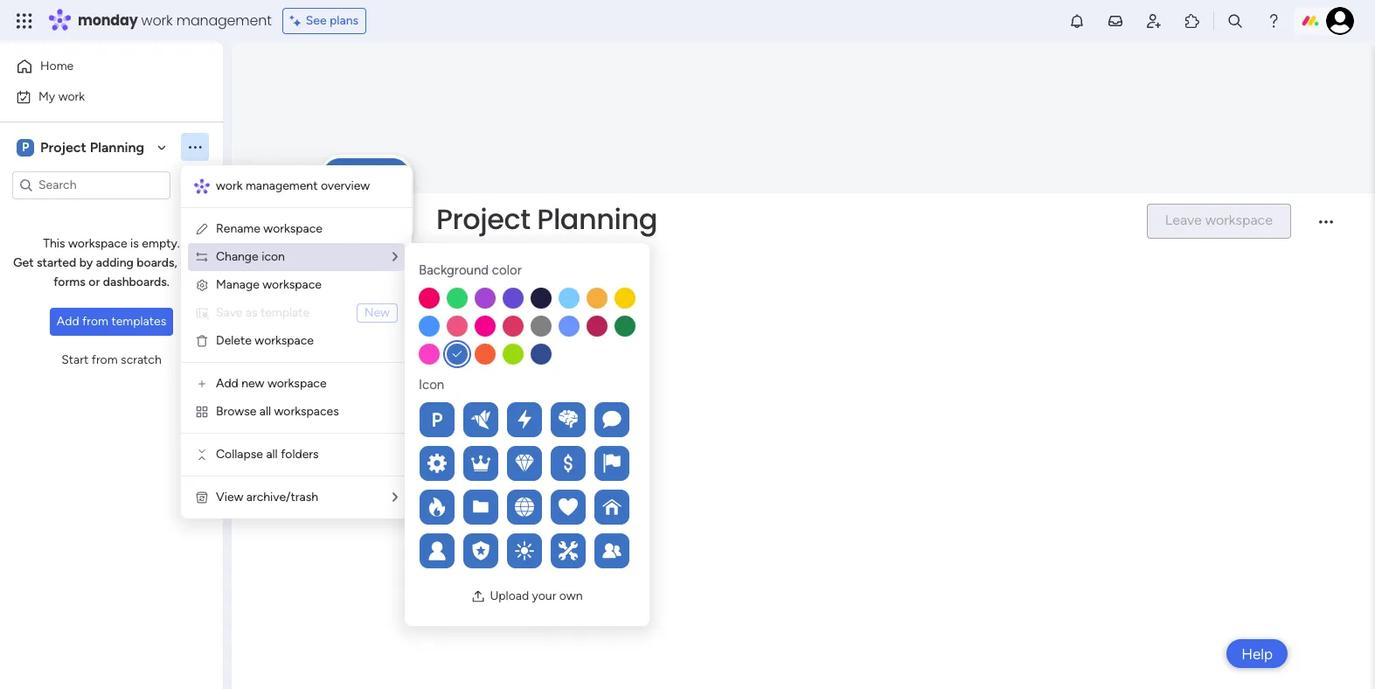 Task type: vqa. For each thing, say whether or not it's contained in the screenshot.
the work in the My work "BUTTON"
no



Task type: describe. For each thing, give the bounding box(es) containing it.
workspace image
[[17, 138, 34, 157]]

workspace down permissions
[[508, 354, 584, 373]]

see
[[306, 13, 327, 28]]

start from scratch button
[[54, 346, 169, 374]]

help
[[1242, 645, 1273, 662]]

change icon
[[216, 249, 285, 264]]

james peterson image
[[1327, 7, 1354, 35]]

list arrow image
[[393, 491, 398, 504]]

in
[[462, 354, 475, 373]]

plans
[[330, 13, 359, 28]]

help button
[[1227, 639, 1288, 668]]

this workspace is empty. get started by adding boards, docs, forms or dashboards.
[[13, 236, 210, 289]]

templates for the top add from templates button
[[111, 314, 166, 329]]

notifications image
[[1069, 12, 1086, 30]]

workspace up workspaces
[[268, 376, 327, 391]]

icon
[[262, 249, 285, 264]]

scratch
[[121, 352, 162, 367]]

background color
[[419, 262, 522, 278]]

view archive/trash image
[[195, 491, 209, 505]]

start from scratch
[[61, 352, 162, 367]]

see plans
[[306, 13, 359, 28]]

my work button
[[10, 83, 188, 111]]

workspace selection element
[[17, 137, 147, 158]]

background
[[419, 262, 489, 278]]

0 vertical spatial management
[[176, 10, 272, 31]]

0 vertical spatial add from templates button
[[50, 308, 173, 336]]

menu item inside menu
[[195, 303, 398, 324]]

workspace for rename
[[264, 221, 323, 236]]

browse all workspaces image
[[195, 405, 209, 419]]

color
[[492, 262, 522, 278]]

workspace for manage
[[263, 277, 322, 292]]

Search in workspace field
[[37, 175, 146, 195]]

change icon image
[[195, 250, 209, 264]]

delete
[[216, 333, 252, 348]]

manage
[[216, 277, 260, 292]]

rename workspace
[[216, 221, 323, 236]]

menu containing work management overview
[[181, 165, 412, 519]]

workspace for add
[[460, 243, 519, 257]]

recent boards
[[330, 305, 421, 321]]

1 vertical spatial planning
[[537, 200, 658, 239]]

save as template
[[216, 305, 310, 320]]

from inside button
[[92, 352, 118, 367]]

workspace options image
[[186, 138, 204, 156]]

workspaces
[[274, 404, 339, 419]]

overview
[[321, 178, 370, 193]]

my
[[38, 89, 55, 104]]

see plans button
[[282, 8, 367, 34]]

add new workspace
[[216, 376, 327, 391]]

1 horizontal spatial p
[[432, 408, 443, 432]]

forms
[[53, 275, 86, 289]]

list arrow image
[[393, 251, 398, 263]]

save
[[216, 305, 243, 320]]

your
[[532, 588, 557, 603]]

upload your own
[[490, 588, 583, 603]]

0
[[396, 354, 406, 373]]

browse all workspaces
[[216, 404, 339, 419]]

add workspace description
[[435, 243, 584, 257]]

delete workspace
[[216, 333, 314, 348]]

by
[[79, 255, 93, 270]]

view
[[216, 490, 243, 505]]

home
[[40, 59, 74, 73]]

work management overview
[[216, 178, 370, 193]]

0 vertical spatial boards
[[378, 305, 421, 321]]



Task type: locate. For each thing, give the bounding box(es) containing it.
templates for the right add from templates button
[[405, 398, 468, 415]]

archive/trash
[[246, 490, 318, 505]]

work for my
[[58, 89, 85, 104]]

rename workspace image
[[195, 222, 209, 236]]

Project Planning field
[[432, 200, 1132, 239]]

0 vertical spatial from
[[82, 314, 108, 329]]

1 vertical spatial project planning
[[436, 200, 658, 239]]

add down you
[[343, 398, 369, 415]]

templates
[[111, 314, 166, 329], [405, 398, 468, 415]]

from right start
[[92, 352, 118, 367]]

folders
[[281, 447, 319, 462]]

0 horizontal spatial templates
[[111, 314, 166, 329]]

workspace up template at the top left of page
[[263, 277, 322, 292]]

planning up description
[[537, 200, 658, 239]]

add from templates button
[[50, 308, 173, 336], [329, 389, 482, 424]]

collapse
[[216, 447, 263, 462]]

planning up search in workspace field
[[90, 139, 144, 155]]

work right my
[[58, 89, 85, 104]]

get
[[13, 255, 34, 270]]

add from templates down icon
[[343, 398, 468, 415]]

0 horizontal spatial project
[[40, 139, 86, 155]]

menu item
[[195, 303, 398, 324]]

from down have
[[372, 398, 402, 415]]

boards right 'recent'
[[378, 305, 421, 321]]

all left folders in the bottom left of the page
[[266, 447, 278, 462]]

1 vertical spatial management
[[246, 178, 318, 193]]

menu item containing save as template
[[195, 303, 398, 324]]

docs,
[[180, 255, 210, 270]]

manage workspace image
[[195, 278, 209, 292]]

1 vertical spatial project
[[436, 200, 530, 239]]

apps image
[[1184, 12, 1201, 30]]

templates up scratch on the left of the page
[[111, 314, 166, 329]]

as
[[246, 305, 258, 320]]

1 horizontal spatial project planning
[[436, 200, 658, 239]]

1 vertical spatial all
[[266, 447, 278, 462]]

add right add new workspace icon
[[216, 376, 239, 391]]

project up 'add workspace description'
[[436, 200, 530, 239]]

project planning inside workspace selection 'element'
[[40, 139, 144, 155]]

new
[[242, 376, 265, 391]]

add new workspace image
[[195, 377, 209, 391]]

workspace up the by
[[68, 236, 127, 251]]

inbox image
[[1107, 12, 1125, 30]]

v2 ellipsis image
[[1320, 220, 1334, 235]]

workspace inside "this workspace is empty. get started by adding boards, docs, forms or dashboards."
[[68, 236, 127, 251]]

2 horizontal spatial work
[[216, 178, 243, 193]]

all
[[260, 404, 271, 419], [266, 447, 278, 462]]

upload
[[490, 588, 529, 603]]

all down add new workspace
[[260, 404, 271, 419]]

my work
[[38, 89, 85, 104]]

work for monday
[[141, 10, 173, 31]]

or
[[89, 275, 100, 289]]

work inside "button"
[[58, 89, 85, 104]]

rename
[[216, 221, 261, 236]]

1 vertical spatial templates
[[405, 398, 468, 415]]

new
[[364, 305, 390, 320]]

1 horizontal spatial add from templates
[[343, 398, 468, 415]]

management
[[176, 10, 272, 31], [246, 178, 318, 193]]

1 horizontal spatial planning
[[537, 200, 658, 239]]

work up rename
[[216, 178, 243, 193]]

0 vertical spatial project
[[40, 139, 86, 155]]

project
[[40, 139, 86, 155], [436, 200, 530, 239]]

description
[[522, 243, 584, 257]]

workspace down template at the top left of page
[[255, 333, 314, 348]]

all for collapse
[[266, 447, 278, 462]]

add
[[435, 243, 457, 257], [57, 314, 79, 329], [216, 376, 239, 391], [343, 398, 369, 415]]

photo icon image
[[472, 589, 486, 603]]

upload your own button
[[465, 582, 590, 610]]

planning
[[90, 139, 144, 155], [537, 200, 658, 239]]

this
[[479, 354, 504, 373]]

boards,
[[137, 255, 177, 270]]

service icon image
[[195, 306, 209, 320]]

0 vertical spatial p
[[22, 139, 29, 154]]

templates down icon
[[405, 398, 468, 415]]

1 vertical spatial from
[[92, 352, 118, 367]]

workspace for delete
[[255, 333, 314, 348]]

select product image
[[16, 12, 33, 30]]

1 vertical spatial p
[[432, 408, 443, 432]]

started
[[37, 255, 76, 270]]

you
[[329, 354, 355, 373]]

home button
[[10, 52, 188, 80]]

p inside image
[[22, 139, 29, 154]]

boards up icon
[[410, 354, 459, 373]]

you have 0 boards in this workspace
[[329, 354, 584, 373]]

2 vertical spatial work
[[216, 178, 243, 193]]

workspace up color
[[460, 243, 519, 257]]

all for browse
[[260, 404, 271, 419]]

menu
[[181, 165, 412, 519]]

boards
[[378, 305, 421, 321], [410, 354, 459, 373]]

1 horizontal spatial add from templates button
[[329, 389, 482, 424]]

recent
[[330, 305, 374, 321]]

2 vertical spatial from
[[372, 398, 402, 415]]

0 vertical spatial add from templates
[[57, 314, 166, 329]]

manage workspace
[[216, 277, 322, 292]]

project planning up description
[[436, 200, 658, 239]]

view archive/trash
[[216, 490, 318, 505]]

0 horizontal spatial work
[[58, 89, 85, 104]]

project right workspace image
[[40, 139, 86, 155]]

search everything image
[[1227, 12, 1244, 30]]

template
[[261, 305, 310, 320]]

collapse all folders
[[216, 447, 319, 462]]

add inside menu
[[216, 376, 239, 391]]

workspace up icon
[[264, 221, 323, 236]]

project planning
[[40, 139, 144, 155], [436, 200, 658, 239]]

from down or
[[82, 314, 108, 329]]

0 horizontal spatial add from templates button
[[50, 308, 173, 336]]

have
[[359, 354, 392, 373]]

project inside workspace selection 'element'
[[40, 139, 86, 155]]

work right monday at the left top
[[141, 10, 173, 31]]

help image
[[1265, 12, 1283, 30]]

0 horizontal spatial p
[[22, 139, 29, 154]]

dashboards.
[[103, 275, 170, 289]]

1 horizontal spatial project
[[436, 200, 530, 239]]

1 horizontal spatial work
[[141, 10, 173, 31]]

0 vertical spatial work
[[141, 10, 173, 31]]

icon
[[419, 376, 444, 392]]

add from templates
[[57, 314, 166, 329], [343, 398, 468, 415]]

0 vertical spatial all
[[260, 404, 271, 419]]

1 vertical spatial add from templates button
[[329, 389, 482, 424]]

add up start
[[57, 314, 79, 329]]

browse
[[216, 404, 257, 419]]

p
[[22, 139, 29, 154], [432, 408, 443, 432]]

0 vertical spatial project planning
[[40, 139, 144, 155]]

work inside menu
[[216, 178, 243, 193]]

monday
[[78, 10, 138, 31]]

adding
[[96, 255, 134, 270]]

from
[[82, 314, 108, 329], [92, 352, 118, 367], [372, 398, 402, 415]]

add up the background
[[435, 243, 457, 257]]

members
[[442, 305, 500, 321]]

1 vertical spatial work
[[58, 89, 85, 104]]

1 horizontal spatial templates
[[405, 398, 468, 415]]

0 vertical spatial planning
[[90, 139, 144, 155]]

invite members image
[[1146, 12, 1163, 30]]

1 vertical spatial boards
[[410, 354, 459, 373]]

change
[[216, 249, 259, 264]]

add from templates up start from scratch
[[57, 314, 166, 329]]

workspace
[[264, 221, 323, 236], [68, 236, 127, 251], [460, 243, 519, 257], [263, 277, 322, 292], [255, 333, 314, 348], [508, 354, 584, 373], [268, 376, 327, 391]]

permissions
[[521, 305, 595, 321]]

0 horizontal spatial planning
[[90, 139, 144, 155]]

add from templates button up start from scratch
[[50, 308, 173, 336]]

0 horizontal spatial add from templates
[[57, 314, 166, 329]]

start
[[61, 352, 89, 367]]

planning inside workspace selection 'element'
[[90, 139, 144, 155]]

this
[[43, 236, 65, 251]]

monday work management
[[78, 10, 272, 31]]

0 horizontal spatial project planning
[[40, 139, 144, 155]]

work
[[141, 10, 173, 31], [58, 89, 85, 104], [216, 178, 243, 193]]

delete workspace image
[[195, 334, 209, 348]]

workspace for this
[[68, 236, 127, 251]]

1 vertical spatial add from templates
[[343, 398, 468, 415]]

collapse all folders image
[[195, 448, 209, 462]]

0 vertical spatial templates
[[111, 314, 166, 329]]

empty.
[[142, 236, 180, 251]]

project planning up search in workspace field
[[40, 139, 144, 155]]

is
[[130, 236, 139, 251]]

add from templates button down 0
[[329, 389, 482, 424]]

own
[[560, 588, 583, 603]]



